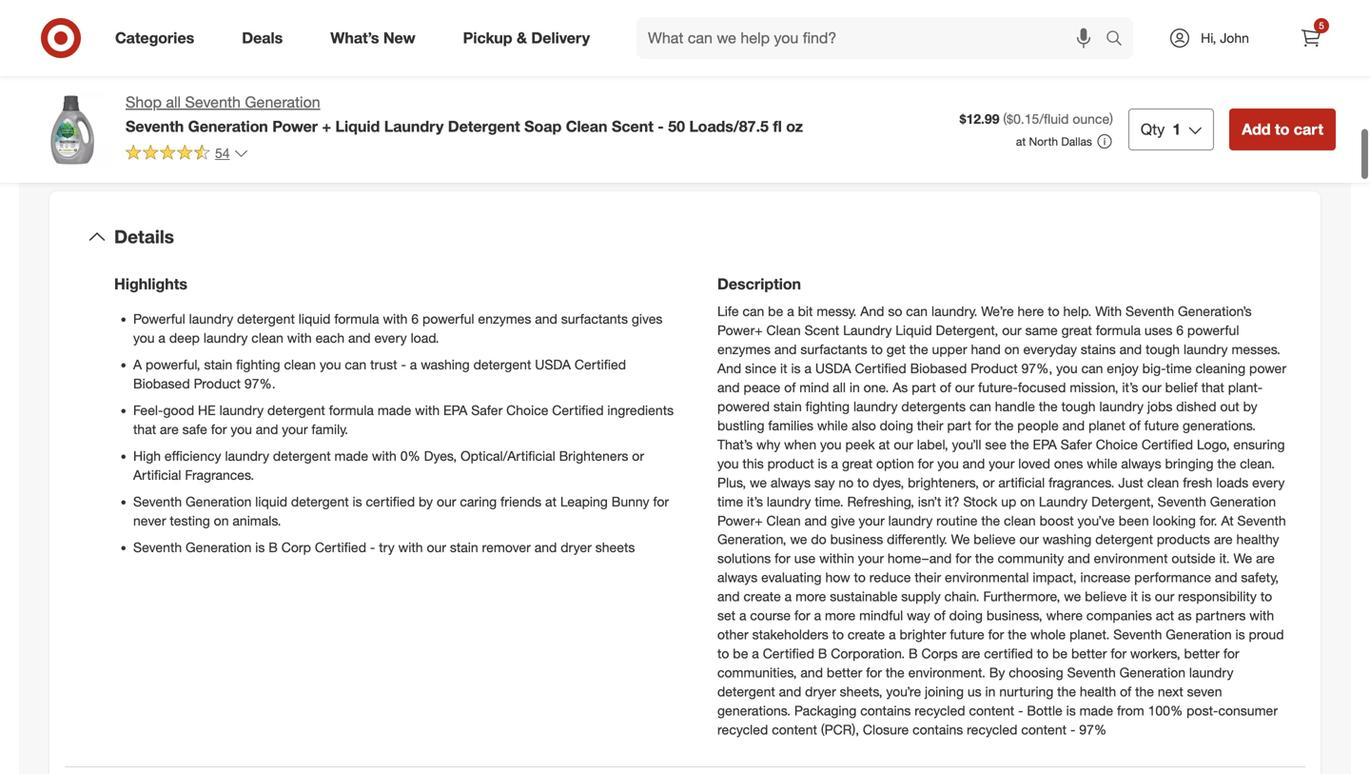 Task type: vqa. For each thing, say whether or not it's contained in the screenshot.
rightmost the /
no



Task type: describe. For each thing, give the bounding box(es) containing it.
sheets
[[596, 539, 635, 555]]

a inside a powerful, stain fighting clean you can trust - a washing detergent usda certified biobased product 97%.
[[410, 356, 417, 373]]

2 vertical spatial laundry
[[1040, 493, 1088, 510]]

choosing
[[1009, 664, 1064, 681]]

1 vertical spatial tough
[[1062, 398, 1096, 414]]

your down business
[[859, 550, 884, 567]]

for down label,
[[918, 455, 934, 472]]

clean right just
[[1148, 474, 1180, 491]]

epa inside 'description life can be a bit messy. and so can laundry. we're here to help. with seventh generation's power+ clean scent laundry liquid detergent, our same great formula uses 6 powerful enzymes and surfactants to get the upper hand on everyday stains and tough laundry messes. and since it is a usda certified biobased product 97%, you can enjoy big-time cleaning power and peace of mind all in one. as part of our future-focused mission, it's our belief that plant- powered stain fighting laundry detergents can handle the tough laundry jobs dished out by bustling families while also doing their part for the people and planet of future generations. that's why when you peek at our label, you'll see the epa safer choice certified logo, ensuring you this product is a great option for you and your loved ones while always bringing the clean. plus, we always say no to dyes, brighteners, or artificial fragrances. just clean fresh loads every time it's laundry time. refreshing, isn't it? stock up on laundry detergent, seventh generation power+ clean and give your laundry routine the clean boost you've been looking for. at seventh generation, we do business differently. we believe our washing detergent products are healthy solutions for use within your home–and for the community and environment outside it. we are always evaluating how to reduce their environmental impact, increase performance and safety, and create a more sustainable supply chain. furthermore, we believe it is our responsibility to set a course for a more mindful way of doing business, where companies act as partners with other stakeholders to create a brighter future for the whole planet. seventh generation is proud to be a certified b corporation. b corps are certified to be better for workers, better for communities, and better for the environment. by choosing seventh generation laundry detergent and dryer sheets, you're joining us in nurturing the health of the next seven generations. packaging contains recycled content - bottle is made from 100% post-consumer recycled content (pcr), closure contains recycled content - 97%'
[[1033, 436, 1058, 452]]

0 horizontal spatial be
[[733, 645, 749, 662]]

do
[[811, 531, 827, 548]]

try
[[379, 539, 395, 555]]

54
[[215, 145, 230, 161]]

seventh up health at the right of the page
[[1068, 664, 1117, 681]]

1 vertical spatial great
[[843, 455, 873, 472]]

1 horizontal spatial generations.
[[1183, 417, 1257, 433]]

6 inside 'description life can be a bit messy. and so can laundry. we're here to help. with seventh generation's power+ clean scent laundry liquid detergent, our same great formula uses 6 powerful enzymes and surfactants to get the upper hand on everyday stains and tough laundry messes. and since it is a usda certified biobased product 97%, you can enjoy big-time cleaning power and peace of mind all in one. as part of our future-focused mission, it's our belief that plant- powered stain fighting laundry detergents can handle the tough laundry jobs dished out by bustling families while also doing their part for the people and planet of future generations. that's why when you peek at our label, you'll see the epa safer choice certified logo, ensuring you this product is a great option for you and your loved ones while always bringing the clean. plus, we always say no to dyes, brighteners, or artificial fragrances. just clean fresh loads every time it's laundry time. refreshing, isn't it? stock up on laundry detergent, seventh generation power+ clean and give your laundry routine the clean boost you've been looking for. at seventh generation, we do business differently. we believe our washing detergent products are healthy solutions for use within your home–and for the community and environment outside it. we are always evaluating how to reduce their environmental impact, increase performance and safety, and create a more sustainable supply chain. furthermore, we believe it is our responsibility to set a course for a more mindful way of doing business, where companies act as partners with other stakeholders to create a brighter future for the whole planet. seventh generation is proud to be a certified b corporation. b corps are certified to be better for workers, better for communities, and better for the environment. by choosing seventh generation laundry detergent and dryer sheets, you're joining us in nurturing the health of the next seven generations. packaging contains recycled content - bottle is made from 100% post-consumer recycled content (pcr), closure contains recycled content - 97%'
[[1177, 322, 1184, 338]]

that inside feel-good he laundry detergent formula made with epa safer choice certified ingredients that are safe for you and your family.
[[133, 421, 156, 437]]

dished
[[1177, 398, 1217, 414]]

laundry up planet
[[1100, 398, 1144, 414]]

1 horizontal spatial b
[[819, 645, 828, 662]]

you inside feel-good he laundry detergent formula made with epa safer choice certified ingredients that are safe for you and your family.
[[231, 421, 252, 437]]

for up evaluating
[[775, 550, 791, 567]]

john
[[1221, 30, 1250, 46]]

fragrances.
[[1049, 474, 1115, 491]]

sustainable
[[830, 588, 898, 605]]

1 horizontal spatial part
[[948, 417, 972, 433]]

1 vertical spatial clean
[[767, 322, 801, 338]]

you left peek
[[821, 436, 842, 452]]

a down evaluating
[[785, 588, 792, 605]]

loved
[[1019, 455, 1051, 472]]

detergent inside a powerful, stain fighting clean you can trust - a washing detergent usda certified biobased product 97%.
[[474, 356, 532, 373]]

clean down up
[[1005, 512, 1036, 529]]

made inside 'description life can be a bit messy. and so can laundry. we're here to help. with seventh generation's power+ clean scent laundry liquid detergent, our same great formula uses 6 powerful enzymes and surfactants to get the upper hand on everyday stains and tough laundry messes. and since it is a usda certified biobased product 97%, you can enjoy big-time cleaning power and peace of mind all in one. as part of our future-focused mission, it's our belief that plant- powered stain fighting laundry detergents can handle the tough laundry jobs dished out by bustling families while also doing their part for the people and planet of future generations. that's why when you peek at our label, you'll see the epa safer choice certified logo, ensuring you this product is a great option for you and your loved ones while always bringing the clean. plus, we always say no to dyes, brighteners, or artificial fragrances. just clean fresh loads every time it's laundry time. refreshing, isn't it? stock up on laundry detergent, seventh generation power+ clean and give your laundry routine the clean boost you've been looking for. at seventh generation, we do business differently. we believe our washing detergent products are healthy solutions for use within your home–and for the community and environment outside it. we are always evaluating how to reduce their environmental impact, increase performance and safety, and create a more sustainable supply chain. furthermore, we believe it is our responsibility to set a course for a more mindful way of doing business, where companies act as partners with other stakeholders to create a brighter future for the whole planet. seventh generation is proud to be a certified b corporation. b corps are certified to be better for workers, better for communities, and better for the environment. by choosing seventh generation laundry detergent and dryer sheets, you're joining us in nurturing the health of the next seven generations. packaging contains recycled content - bottle is made from 100% post-consumer recycled content (pcr), closure contains recycled content - 97%'
[[1080, 702, 1114, 719]]

1 vertical spatial future
[[950, 626, 985, 643]]

seventh up 54
[[185, 93, 241, 111]]

bottle
[[1028, 702, 1063, 719]]

people
[[1018, 417, 1059, 433]]

and inside feel-good he laundry detergent formula made with epa safer choice certified ingredients that are safe for you and your family.
[[256, 421, 278, 437]]

are up the 'environment.'
[[962, 645, 981, 662]]

the down focused
[[1039, 398, 1058, 414]]

- left 97%
[[1071, 721, 1076, 738]]

communities,
[[718, 664, 797, 681]]

for down 'partners' at the right
[[1224, 645, 1240, 662]]

for up environmental
[[956, 550, 972, 567]]

certified down stakeholders
[[763, 645, 815, 662]]

stock
[[964, 493, 998, 510]]

a
[[133, 356, 142, 373]]

laundry up cleaning
[[1184, 341, 1229, 357]]

show
[[283, 73, 321, 91]]

business
[[831, 531, 884, 548]]

2 horizontal spatial b
[[909, 645, 918, 662]]

certified up bringing
[[1142, 436, 1194, 452]]

is left "proud"
[[1236, 626, 1246, 643]]

1 vertical spatial always
[[771, 474, 811, 491]]

pickup
[[463, 29, 513, 47]]

reduce
[[870, 569, 912, 586]]

images
[[365, 73, 414, 91]]

to left get
[[872, 341, 883, 357]]

are up safety,
[[1257, 550, 1276, 567]]

categories
[[115, 29, 194, 47]]

1
[[1173, 120, 1182, 139]]

2 horizontal spatial recycled
[[967, 721, 1018, 738]]

with left each on the left of page
[[287, 329, 312, 346]]

the right get
[[910, 341, 929, 357]]

business,
[[987, 607, 1043, 624]]

been
[[1119, 512, 1150, 529]]

generation up power
[[245, 93, 321, 111]]

image of seventh generation power + liquid laundry detergent soap clean scent - 50 loads/87.5 fl oz image
[[34, 91, 110, 168]]

1 horizontal spatial in
[[986, 683, 996, 700]]

you inside powerful laundry detergent liquid formula with 6 powerful enzymes and surfactants gives you a deep laundry clean with each and every load.
[[133, 329, 155, 346]]

1 horizontal spatial it
[[1131, 588, 1139, 605]]

other
[[718, 626, 749, 643]]

delivery
[[532, 29, 590, 47]]

a inside powerful laundry detergent liquid formula with 6 powerful enzymes and surfactants gives you a deep laundry clean with each and every load.
[[158, 329, 166, 346]]

for.
[[1200, 512, 1218, 529]]

1 vertical spatial create
[[848, 626, 886, 643]]

bunny
[[612, 493, 650, 510]]

generation down as
[[1166, 626, 1233, 643]]

messes.
[[1232, 341, 1281, 357]]

seventh down shop
[[126, 117, 184, 136]]

1 vertical spatial and
[[718, 360, 742, 376]]

act
[[1156, 607, 1175, 624]]

detergents
[[902, 398, 966, 414]]

ensuring
[[1234, 436, 1286, 452]]

0 horizontal spatial content
[[772, 721, 818, 738]]

certified right corp
[[315, 539, 367, 555]]

outside
[[1172, 550, 1216, 567]]

ingredients
[[608, 402, 674, 418]]

on inside seventh generation liquid detergent is certified by our caring friends at leaping bunny for never testing on animals.
[[214, 512, 229, 529]]

we're
[[982, 303, 1015, 319]]

our up option
[[894, 436, 914, 452]]

to up corporation.
[[833, 626, 845, 643]]

generation inside seventh generation liquid detergent is certified by our caring friends at leaping bunny for never testing on animals.
[[186, 493, 252, 510]]

is down performance
[[1142, 588, 1152, 605]]

generation down loads
[[1211, 493, 1277, 510]]

- down nurturing
[[1019, 702, 1024, 719]]

1 vertical spatial believe
[[1086, 588, 1128, 605]]

when
[[785, 436, 817, 452]]

of right way
[[935, 607, 946, 624]]

at inside seventh generation liquid detergent is certified by our caring friends at leaping bunny for never testing on animals.
[[546, 493, 557, 510]]

for down corporation.
[[867, 664, 882, 681]]

certified up 'one.'
[[855, 360, 907, 376]]

fresh
[[1184, 474, 1213, 491]]

fighting inside 'description life can be a bit messy. and so can laundry. we're here to help. with seventh generation's power+ clean scent laundry liquid detergent, our same great formula uses 6 powerful enzymes and surfactants to get the upper hand on everyday stains and tough laundry messes. and since it is a usda certified biobased product 97%, you can enjoy big-time cleaning power and peace of mind all in one. as part of our future-focused mission, it's our belief that plant- powered stain fighting laundry detergents can handle the tough laundry jobs dished out by bustling families while also doing their part for the people and planet of future generations. that's why when you peek at our label, you'll see the epa safer choice certified logo, ensuring you this product is a great option for you and your loved ones while always bringing the clean. plus, we always say no to dyes, brighteners, or artificial fragrances. just clean fresh loads every time it's laundry time. refreshing, isn't it? stock up on laundry detergent, seventh generation power+ clean and give your laundry routine the clean boost you've been looking for. at seventh generation, we do business differently. we believe our washing detergent products are healthy solutions for use within your home–and for the community and environment outside it. we are always evaluating how to reduce their environmental impact, increase performance and safety, and create a more sustainable supply chain. furthermore, we believe it is our responsibility to set a course for a more mindful way of doing business, where companies act as partners with other stakeholders to create a brighter future for the whole planet. seventh generation is proud to be a certified b corporation. b corps are certified to be better for workers, better for communities, and better for the environment. by choosing seventh generation laundry detergent and dryer sheets, you're joining us in nurturing the health of the next seven generations. packaging contains recycled content - bottle is made from 100% post-consumer recycled content (pcr), closure contains recycled content - 97%'
[[806, 398, 850, 414]]

1 horizontal spatial future
[[1145, 417, 1180, 433]]

enzymes inside 'description life can be a bit messy. and so can laundry. we're here to help. with seventh generation's power+ clean scent laundry liquid detergent, our same great formula uses 6 powerful enzymes and surfactants to get the upper hand on everyday stains and tough laundry messes. and since it is a usda certified biobased product 97%, you can enjoy big-time cleaning power and peace of mind all in one. as part of our future-focused mission, it's our belief that plant- powered stain fighting laundry detergents can handle the tough laundry jobs dished out by bustling families while also doing their part for the people and planet of future generations. that's why when you peek at our label, you'll see the epa safer choice certified logo, ensuring you this product is a great option for you and your loved ones while always bringing the clean. plus, we always say no to dyes, brighteners, or artificial fragrances. just clean fresh loads every time it's laundry time. refreshing, isn't it? stock up on laundry detergent, seventh generation power+ clean and give your laundry routine the clean boost you've been looking for. at seventh generation, we do business differently. we believe our washing detergent products are healthy solutions for use within your home–and for the community and environment outside it. we are always evaluating how to reduce their environmental impact, increase performance and safety, and create a more sustainable supply chain. furthermore, we believe it is our responsibility to set a course for a more mindful way of doing business, where companies act as partners with other stakeholders to create a brighter future for the whole planet. seventh generation is proud to be a certified b corporation. b corps are certified to be better for workers, better for communities, and better for the environment. by choosing seventh generation laundry detergent and dryer sheets, you're joining us in nurturing the health of the next seven generations. packaging contains recycled content - bottle is made from 100% post-consumer recycled content (pcr), closure contains recycled content - 97%'
[[718, 341, 771, 357]]

our left future- in the right of the page
[[956, 379, 975, 395]]

a up mind
[[805, 360, 812, 376]]

seventh up looking at the right
[[1158, 493, 1207, 510]]

the down business,
[[1008, 626, 1027, 643]]

for up see
[[976, 417, 992, 433]]

partners
[[1196, 607, 1247, 624]]

powerful,
[[146, 356, 200, 373]]

deep
[[169, 329, 200, 346]]

our up the community
[[1020, 531, 1040, 548]]

0 horizontal spatial better
[[827, 664, 863, 681]]

0 horizontal spatial it's
[[747, 493, 764, 510]]

never
[[133, 512, 166, 529]]

family.
[[312, 421, 348, 437]]

mindful
[[860, 607, 904, 624]]

laundry inside high efficiency laundry detergent made with 0% dyes, optical/artificial brighteners or artificial fragrances.
[[225, 447, 269, 464]]

peek
[[846, 436, 876, 452]]

to up same
[[1048, 303, 1060, 319]]

a up say
[[832, 455, 839, 472]]

biobased inside 'description life can be a bit messy. and so can laundry. we're here to help. with seventh generation's power+ clean scent laundry liquid detergent, our same great formula uses 6 powerful enzymes and surfactants to get the upper hand on everyday stains and tough laundry messes. and since it is a usda certified biobased product 97%, you can enjoy big-time cleaning power and peace of mind all in one. as part of our future-focused mission, it's our belief that plant- powered stain fighting laundry detergents can handle the tough laundry jobs dished out by bustling families while also doing their part for the people and planet of future generations. that's why when you peek at our label, you'll see the epa safer choice certified logo, ensuring you this product is a great option for you and your loved ones while always bringing the clean. plus, we always say no to dyes, brighteners, or artificial fragrances. just clean fresh loads every time it's laundry time. refreshing, isn't it? stock up on laundry detergent, seventh generation power+ clean and give your laundry routine the clean boost you've been looking for. at seventh generation, we do business differently. we believe our washing detergent products are healthy solutions for use within your home–and for the community and environment outside it. we are always evaluating how to reduce their environmental impact, increase performance and safety, and create a more sustainable supply chain. furthermore, we believe it is our responsibility to set a course for a more mindful way of doing business, where companies act as partners with other stakeholders to create a brighter future for the whole planet. seventh generation is proud to be a certified b corporation. b corps are certified to be better for workers, better for communities, and better for the environment. by choosing seventh generation laundry detergent and dryer sheets, you're joining us in nurturing the health of the next seven generations. packaging contains recycled content - bottle is made from 100% post-consumer recycled content (pcr), closure contains recycled content - 97%'
[[911, 360, 968, 376]]

0 vertical spatial dryer
[[561, 539, 592, 555]]

1 vertical spatial more
[[796, 588, 827, 605]]

image gallery element
[[34, 0, 663, 103]]

2 horizontal spatial be
[[1053, 645, 1068, 662]]

1 power+ from the top
[[718, 322, 763, 338]]

brighter
[[900, 626, 947, 643]]

0 horizontal spatial it
[[781, 360, 788, 376]]

product
[[768, 455, 815, 472]]

dyes,
[[424, 447, 457, 464]]

0 vertical spatial contains
[[861, 702, 911, 719]]

0 vertical spatial while
[[818, 417, 848, 433]]

safer inside feel-good he laundry detergent formula made with epa safer choice certified ingredients that are safe for you and your family.
[[471, 402, 503, 418]]

1 vertical spatial contains
[[913, 721, 964, 738]]

for inside feel-good he laundry detergent formula made with epa safer choice certified ingredients that are safe for you and your family.
[[211, 421, 227, 437]]

as
[[893, 379, 909, 395]]

out
[[1221, 398, 1240, 414]]

for left workers,
[[1111, 645, 1127, 662]]

generation down workers,
[[1120, 664, 1186, 681]]

a down 'mindful' in the bottom right of the page
[[889, 626, 896, 643]]

our down big-
[[1143, 379, 1162, 395]]

a right set at the right bottom
[[740, 607, 747, 624]]

with right try
[[399, 539, 423, 555]]

your down see
[[989, 455, 1015, 472]]

environmental
[[945, 569, 1030, 586]]

0 horizontal spatial generations.
[[718, 702, 791, 719]]

safer inside 'description life can be a bit messy. and so can laundry. we're here to help. with seventh generation's power+ clean scent laundry liquid detergent, our same great formula uses 6 powerful enzymes and surfactants to get the upper hand on everyday stains and tough laundry messes. and since it is a usda certified biobased product 97%, you can enjoy big-time cleaning power and peace of mind all in one. as part of our future-focused mission, it's our belief that plant- powered stain fighting laundry detergents can handle the tough laundry jobs dished out by bustling families while also doing their part for the people and planet of future generations. that's why when you peek at our label, you'll see the epa safer choice certified logo, ensuring you this product is a great option for you and your loved ones while always bringing the clean. plus, we always say no to dyes, brighteners, or artificial fragrances. just clean fresh loads every time it's laundry time. refreshing, isn't it? stock up on laundry detergent, seventh generation power+ clean and give your laundry routine the clean boost you've been looking for. at seventh generation, we do business differently. we believe our washing detergent products are healthy solutions for use within your home–and for the community and environment outside it. we are always evaluating how to reduce their environmental impact, increase performance and safety, and create a more sustainable supply chain. furthermore, we believe it is our responsibility to set a course for a more mindful way of doing business, where companies act as partners with other stakeholders to create a brighter future for the whole planet. seventh generation is proud to be a certified b corporation. b corps are certified to be better for workers, better for communities, and better for the environment. by choosing seventh generation laundry detergent and dryer sheets, you're joining us in nurturing the health of the next seven generations. packaging contains recycled content - bottle is made from 100% post-consumer recycled content (pcr), closure contains recycled content - 97%'
[[1061, 436, 1093, 452]]

can right so
[[907, 303, 928, 319]]

loads
[[1217, 474, 1249, 491]]

1 vertical spatial time
[[718, 493, 744, 510]]

0 vertical spatial part
[[912, 379, 937, 395]]

you down everyday
[[1057, 360, 1078, 376]]

details
[[114, 226, 174, 248]]

focused
[[1019, 379, 1067, 395]]

oz
[[787, 117, 804, 136]]

of up from on the bottom of the page
[[1121, 683, 1132, 700]]

the down stock
[[982, 512, 1001, 529]]

(
[[1004, 111, 1007, 127]]

animals.
[[233, 512, 281, 529]]

for up stakeholders
[[795, 607, 811, 624]]

surfactants inside powerful laundry detergent liquid formula with 6 powerful enzymes and surfactants gives you a deep laundry clean with each and every load.
[[561, 310, 628, 327]]

laundry up differently.
[[889, 512, 933, 529]]

hi,
[[1202, 30, 1217, 46]]

boost
[[1040, 512, 1075, 529]]

0 vertical spatial their
[[918, 417, 944, 433]]

powerful
[[133, 310, 185, 327]]

0 vertical spatial we
[[952, 531, 971, 548]]

the up from on the bottom of the page
[[1136, 683, 1155, 700]]

97%,
[[1022, 360, 1053, 376]]

pickup & delivery
[[463, 29, 590, 47]]

can inside a powerful, stain fighting clean you can trust - a washing detergent usda certified biobased product 97%.
[[345, 356, 367, 373]]

hand
[[972, 341, 1001, 357]]

qty 1
[[1141, 120, 1182, 139]]

bit
[[798, 303, 813, 319]]

a up stakeholders
[[815, 607, 822, 624]]

1 vertical spatial we
[[1234, 550, 1253, 567]]

50
[[669, 117, 686, 136]]

you up brighteners,
[[938, 455, 959, 472]]

north
[[1030, 134, 1059, 149]]

choice inside 'description life can be a bit messy. and so can laundry. we're here to help. with seventh generation's power+ clean scent laundry liquid detergent, our same great formula uses 6 powerful enzymes and surfactants to get the upper hand on everyday stains and tough laundry messes. and since it is a usda certified biobased product 97%, you can enjoy big-time cleaning power and peace of mind all in one. as part of our future-focused mission, it's our belief that plant- powered stain fighting laundry detergents can handle the tough laundry jobs dished out by bustling families while also doing their part for the people and planet of future generations. that's why when you peek at our label, you'll see the epa safer choice certified logo, ensuring you this product is a great option for you and your loved ones while always bringing the clean. plus, we always say no to dyes, brighteners, or artificial fragrances. just clean fresh loads every time it's laundry time. refreshing, isn't it? stock up on laundry detergent, seventh generation power+ clean and give your laundry routine the clean boost you've been looking for. at seventh generation, we do business differently. we believe our washing detergent products are healthy solutions for use within your home–and for the community and environment outside it. we are always evaluating how to reduce their environmental impact, increase performance and safety, and create a more sustainable supply chain. furthermore, we believe it is our responsibility to set a course for a more mindful way of doing business, where companies act as partners with other stakeholders to create a brighter future for the whole planet. seventh generation is proud to be a certified b corporation. b corps are certified to be better for workers, better for communities, and better for the environment. by choosing seventh generation laundry detergent and dryer sheets, you're joining us in nurturing the health of the next seven generations. packaging contains recycled content - bottle is made from 100% post-consumer recycled content (pcr), closure contains recycled content - 97%'
[[1096, 436, 1139, 452]]

a up communities,
[[752, 645, 760, 662]]

your down refreshing,
[[859, 512, 885, 529]]

is up mind
[[792, 360, 801, 376]]

you up the 'plus,'
[[718, 455, 739, 472]]

our up act
[[1156, 588, 1175, 605]]

can up mission, at the right
[[1082, 360, 1104, 376]]

detergent inside seventh generation liquid detergent is certified by our caring friends at leaping bunny for never testing on animals.
[[291, 493, 349, 510]]

a powerful, stain fighting clean you can trust - a washing detergent usda certified biobased product 97%.
[[133, 356, 627, 392]]

by inside 'description life can be a bit messy. and so can laundry. we're here to help. with seventh generation's power+ clean scent laundry liquid detergent, our same great formula uses 6 powerful enzymes and surfactants to get the upper hand on everyday stains and tough laundry messes. and since it is a usda certified biobased product 97%, you can enjoy big-time cleaning power and peace of mind all in one. as part of our future-focused mission, it's our belief that plant- powered stain fighting laundry detergents can handle the tough laundry jobs dished out by bustling families while also doing their part for the people and planet of future generations. that's why when you peek at our label, you'll see the epa safer choice certified logo, ensuring you this product is a great option for you and your loved ones while always bringing the clean. plus, we always say no to dyes, brighteners, or artificial fragrances. just clean fresh loads every time it's laundry time. refreshing, isn't it? stock up on laundry detergent, seventh generation power+ clean and give your laundry routine the clean boost you've been looking for. at seventh generation, we do business differently. we believe our washing detergent products are healthy solutions for use within your home–and for the community and environment outside it. we are always evaluating how to reduce their environmental impact, increase performance and safety, and create a more sustainable supply chain. furthermore, we believe it is our responsibility to set a course for a more mindful way of doing business, where companies act as partners with other stakeholders to create a brighter future for the whole planet. seventh generation is proud to be a certified b corporation. b corps are certified to be better for workers, better for communities, and better for the environment. by choosing seventh generation laundry detergent and dryer sheets, you're joining us in nurturing the health of the next seven generations. packaging contains recycled content - bottle is made from 100% post-consumer recycled content (pcr), closure contains recycled content - 97%'
[[1244, 398, 1258, 414]]

you're
[[887, 683, 922, 700]]

powerful inside 'description life can be a bit messy. and so can laundry. we're here to help. with seventh generation's power+ clean scent laundry liquid detergent, our same great formula uses 6 powerful enzymes and surfactants to get the upper hand on everyday stains and tough laundry messes. and since it is a usda certified biobased product 97%, you can enjoy big-time cleaning power and peace of mind all in one. as part of our future-focused mission, it's our belief that plant- powered stain fighting laundry detergents can handle the tough laundry jobs dished out by bustling families while also doing their part for the people and planet of future generations. that's why when you peek at our label, you'll see the epa safer choice certified logo, ensuring you this product is a great option for you and your loved ones while always bringing the clean. plus, we always say no to dyes, brighteners, or artificial fragrances. just clean fresh loads every time it's laundry time. refreshing, isn't it? stock up on laundry detergent, seventh generation power+ clean and give your laundry routine the clean boost you've been looking for. at seventh generation, we do business differently. we believe our washing detergent products are healthy solutions for use within your home–and for the community and environment outside it. we are always evaluating how to reduce their environmental impact, increase performance and safety, and create a more sustainable supply chain. furthermore, we believe it is our responsibility to set a course for a more mindful way of doing business, where companies act as partners with other stakeholders to create a brighter future for the whole planet. seventh generation is proud to be a certified b corporation. b corps are certified to be better for workers, better for communities, and better for the environment. by choosing seventh generation laundry detergent and dryer sheets, you're joining us in nurturing the health of the next seven generations. packaging contains recycled content - bottle is made from 100% post-consumer recycled content (pcr), closure contains recycled content - 97%'
[[1188, 322, 1240, 338]]

are inside feel-good he laundry detergent formula made with epa safer choice certified ingredients that are safe for you and your family.
[[160, 421, 179, 437]]

1 horizontal spatial recycled
[[915, 702, 966, 719]]

by inside seventh generation liquid detergent is certified by our caring friends at leaping bunny for never testing on animals.
[[419, 493, 433, 510]]

fighting inside a powerful, stain fighting clean you can trust - a washing detergent usda certified biobased product 97%.
[[236, 356, 280, 373]]

deals
[[242, 29, 283, 47]]

clean.
[[1241, 455, 1276, 472]]

trust
[[370, 356, 398, 373]]

of right planet
[[1130, 417, 1141, 433]]

0 vertical spatial great
[[1062, 322, 1093, 338]]

the up see
[[995, 417, 1014, 433]]

use
[[795, 550, 816, 567]]

chain.
[[945, 588, 980, 605]]

of left mind
[[785, 379, 796, 395]]

97%.
[[245, 375, 276, 392]]

1 vertical spatial while
[[1087, 455, 1118, 472]]

/fluid
[[1040, 111, 1070, 127]]

is up say
[[818, 455, 828, 472]]

1 horizontal spatial tough
[[1146, 341, 1181, 357]]

made inside high efficiency laundry detergent made with 0% dyes, optical/artificial brighteners or artificial fragrances.
[[335, 447, 368, 464]]

What can we help you find? suggestions appear below search field
[[637, 17, 1111, 59]]

at inside 'description life can be a bit messy. and so can laundry. we're here to help. with seventh generation's power+ clean scent laundry liquid detergent, our same great formula uses 6 powerful enzymes and surfactants to get the upper hand on everyday stains and tough laundry messes. and since it is a usda certified biobased product 97%, you can enjoy big-time cleaning power and peace of mind all in one. as part of our future-focused mission, it's our belief that plant- powered stain fighting laundry detergents can handle the tough laundry jobs dished out by bustling families while also doing their part for the people and planet of future generations. that's why when you peek at our label, you'll see the epa safer choice certified logo, ensuring you this product is a great option for you and your loved ones while always bringing the clean. plus, we always say no to dyes, brighteners, or artificial fragrances. just clean fresh loads every time it's laundry time. refreshing, isn't it? stock up on laundry detergent, seventh generation power+ clean and give your laundry routine the clean boost you've been looking for. at seventh generation, we do business differently. we believe our washing detergent products are healthy solutions for use within your home–and for the community and environment outside it. we are always evaluating how to reduce their environmental impact, increase performance and safety, and create a more sustainable supply chain. furthermore, we believe it is our responsibility to set a course for a more mindful way of doing business, where companies act as partners with other stakeholders to create a brighter future for the whole planet. seventh generation is proud to be a certified b corporation. b corps are certified to be better for workers, better for communities, and better for the environment. by choosing seventh generation laundry detergent and dryer sheets, you're joining us in nurturing the health of the next seven generations. packaging contains recycled content - bottle is made from 100% post-consumer recycled content (pcr), closure contains recycled content - 97%'
[[879, 436, 891, 452]]

washing inside a powerful, stain fighting clean you can trust - a washing detergent usda certified biobased product 97%.
[[421, 356, 470, 373]]

0 vertical spatial create
[[744, 588, 781, 605]]

to down safety,
[[1261, 588, 1273, 605]]

details button
[[65, 207, 1306, 267]]

detergent down communities,
[[718, 683, 776, 700]]

feel-
[[133, 402, 163, 418]]

more inside show more images button
[[325, 73, 360, 91]]

belief
[[1166, 379, 1198, 395]]

- inside "shop all seventh generation seventh generation power + liquid laundry detergent soap clean scent - 50 loads/87.5 fl oz"
[[658, 117, 664, 136]]

all inside "shop all seventh generation seventh generation power + liquid laundry detergent soap clean scent - 50 loads/87.5 fl oz"
[[166, 93, 181, 111]]

corporation.
[[831, 645, 906, 662]]

get
[[887, 341, 906, 357]]

give
[[831, 512, 856, 529]]

bustling
[[718, 417, 765, 433]]

1 vertical spatial we
[[791, 531, 808, 548]]

fl
[[773, 117, 782, 136]]

certified inside 'description life can be a bit messy. and so can laundry. we're here to help. with seventh generation's power+ clean scent laundry liquid detergent, our same great formula uses 6 powerful enzymes and surfactants to get the upper hand on everyday stains and tough laundry messes. and since it is a usda certified biobased product 97%, you can enjoy big-time cleaning power and peace of mind all in one. as part of our future-focused mission, it's our belief that plant- powered stain fighting laundry detergents can handle the tough laundry jobs dished out by bustling families while also doing their part for the people and planet of future generations. that's why when you peek at our label, you'll see the epa safer choice certified logo, ensuring you this product is a great option for you and your loved ones while always bringing the clean. plus, we always say no to dyes, brighteners, or artificial fragrances. just clean fresh loads every time it's laundry time. refreshing, isn't it? stock up on laundry detergent, seventh generation power+ clean and give your laundry routine the clean boost you've been looking for. at seventh generation, we do business differently. we believe our washing detergent products are healthy solutions for use within your home–and for the community and environment outside it. we are always evaluating how to reduce their environmental impact, increase performance and safety, and create a more sustainable supply chain. furthermore, we believe it is our responsibility to set a course for a more mindful way of doing business, where companies act as partners with other stakeholders to create a brighter future for the whole planet. seventh generation is proud to be a certified b corporation. b corps are certified to be better for workers, better for communities, and better for the environment. by choosing seventh generation laundry detergent and dryer sheets, you're joining us in nurturing the health of the next seven generations. packaging contains recycled content - bottle is made from 100% post-consumer recycled content (pcr), closure contains recycled content - 97%'
[[985, 645, 1034, 662]]

seventh up uses
[[1126, 303, 1175, 319]]

0 vertical spatial we
[[750, 474, 767, 491]]

every inside 'description life can be a bit messy. and so can laundry. we're here to help. with seventh generation's power+ clean scent laundry liquid detergent, our same great formula uses 6 powerful enzymes and surfactants to get the upper hand on everyday stains and tough laundry messes. and since it is a usda certified biobased product 97%, you can enjoy big-time cleaning power and peace of mind all in one. as part of our future-focused mission, it's our belief that plant- powered stain fighting laundry detergents can handle the tough laundry jobs dished out by bustling families while also doing their part for the people and planet of future generations. that's why when you peek at our label, you'll see the epa safer choice certified logo, ensuring you this product is a great option for you and your loved ones while always bringing the clean. plus, we always say no to dyes, brighteners, or artificial fragrances. just clean fresh loads every time it's laundry time. refreshing, isn't it? stock up on laundry detergent, seventh generation power+ clean and give your laundry routine the clean boost you've been looking for. at seventh generation, we do business differently. we believe our washing detergent products are healthy solutions for use within your home–and for the community and environment outside it. we are always evaluating how to reduce their environmental impact, increase performance and safety, and create a more sustainable supply chain. furthermore, we believe it is our responsibility to set a course for a more mindful way of doing business, where companies act as partners with other stakeholders to create a brighter future for the whole planet. seventh generation is proud to be a certified b corporation. b corps are certified to be better for workers, better for communities, and better for the environment. by choosing seventh generation laundry detergent and dryer sheets, you're joining us in nurturing the health of the next seven generations. packaging contains recycled content - bottle is made from 100% post-consumer recycled content (pcr), closure contains recycled content - 97%'
[[1253, 474, 1286, 491]]

enzymes inside powerful laundry detergent liquid formula with 6 powerful enzymes and surfactants gives you a deep laundry clean with each and every load.
[[478, 310, 532, 327]]

1 horizontal spatial content
[[970, 702, 1015, 719]]

1 vertical spatial doing
[[950, 607, 983, 624]]

dryer inside 'description life can be a bit messy. and so can laundry. we're here to help. with seventh generation's power+ clean scent laundry liquid detergent, our same great formula uses 6 powerful enzymes and surfactants to get the upper hand on everyday stains and tough laundry messes. and since it is a usda certified biobased product 97%, you can enjoy big-time cleaning power and peace of mind all in one. as part of our future-focused mission, it's our belief that plant- powered stain fighting laundry detergents can handle the tough laundry jobs dished out by bustling families while also doing their part for the people and planet of future generations. that's why when you peek at our label, you'll see the epa safer choice certified logo, ensuring you this product is a great option for you and your loved ones while always bringing the clean. plus, we always say no to dyes, brighteners, or artificial fragrances. just clean fresh loads every time it's laundry time. refreshing, isn't it? stock up on laundry detergent, seventh generation power+ clean and give your laundry routine the clean boost you've been looking for. at seventh generation, we do business differently. we believe our washing detergent products are healthy solutions for use within your home–and for the community and environment outside it. we are always evaluating how to reduce their environmental impact, increase performance and safety, and create a more sustainable supply chain. furthermore, we believe it is our responsibility to set a course for a more mindful way of doing business, where companies act as partners with other stakeholders to create a brighter future for the whole planet. seventh generation is proud to be a certified b corporation. b corps are certified to be better for workers, better for communities, and better for the environment. by choosing seventh generation laundry detergent and dryer sheets, you're joining us in nurturing the health of the next seven generations. packaging contains recycled content - bottle is made from 100% post-consumer recycled content (pcr), closure contains recycled content - 97%'
[[806, 683, 837, 700]]

1 vertical spatial laundry
[[844, 322, 892, 338]]

the up you're
[[886, 664, 905, 681]]

stain inside a powerful, stain fighting clean you can trust - a washing detergent usda certified biobased product 97%.
[[204, 356, 233, 373]]

powerful inside powerful laundry detergent liquid formula with 6 powerful enzymes and surfactants gives you a deep laundry clean with each and every load.
[[423, 310, 475, 327]]

1 horizontal spatial on
[[1005, 341, 1020, 357]]

2 horizontal spatial better
[[1185, 645, 1220, 662]]

to up sustainable
[[854, 569, 866, 586]]

2 vertical spatial clean
[[767, 512, 801, 529]]

formula inside powerful laundry detergent liquid formula with 6 powerful enzymes and surfactants gives you a deep laundry clean with each and every load.
[[334, 310, 379, 327]]

1 horizontal spatial time
[[1167, 360, 1193, 376]]

are up it.
[[1215, 531, 1233, 548]]

joining
[[925, 683, 964, 700]]

1 vertical spatial their
[[915, 569, 942, 586]]

1 horizontal spatial stain
[[450, 539, 479, 555]]

messy.
[[817, 303, 857, 319]]



Task type: locate. For each thing, give the bounding box(es) containing it.
clean up 97%.
[[252, 329, 284, 346]]

0 horizontal spatial usda
[[535, 356, 571, 373]]

0 vertical spatial believe
[[974, 531, 1016, 548]]

safety,
[[1242, 569, 1280, 586]]

it right the since
[[781, 360, 788, 376]]

1 horizontal spatial product
[[971, 360, 1018, 376]]

liquid inside powerful laundry detergent liquid formula with 6 powerful enzymes and surfactants gives you a deep laundry clean with each and every load.
[[299, 310, 331, 327]]

surfactants inside 'description life can be a bit messy. and so can laundry. we're here to help. with seventh generation's power+ clean scent laundry liquid detergent, our same great formula uses 6 powerful enzymes and surfactants to get the upper hand on everyday stains and tough laundry messes. and since it is a usda certified biobased product 97%, you can enjoy big-time cleaning power and peace of mind all in one. as part of our future-focused mission, it's our belief that plant- powered stain fighting laundry detergents can handle the tough laundry jobs dished out by bustling families while also doing their part for the people and planet of future generations. that's why when you peek at our label, you'll see the epa safer choice certified logo, ensuring you this product is a great option for you and your loved ones while always bringing the clean. plus, we always say no to dyes, brighteners, or artificial fragrances. just clean fresh loads every time it's laundry time. refreshing, isn't it? stock up on laundry detergent, seventh generation power+ clean and give your laundry routine the clean boost you've been looking for. at seventh generation, we do business differently. we believe our washing detergent products are healthy solutions for use within your home–and for the community and environment outside it. we are always evaluating how to reduce their environmental impact, increase performance and safety, and create a more sustainable supply chain. furthermore, we believe it is our responsibility to set a course for a more mindful way of doing business, where companies act as partners with other stakeholders to create a brighter future for the whole planet. seventh generation is proud to be a certified b corporation. b corps are certified to be better for workers, better for communities, and better for the environment. by choosing seventh generation laundry detergent and dryer sheets, you're joining us in nurturing the health of the next seven generations. packaging contains recycled content - bottle is made from 100% post-consumer recycled content (pcr), closure contains recycled content - 97%'
[[801, 341, 868, 357]]

0 horizontal spatial choice
[[507, 402, 549, 418]]

hi, john
[[1202, 30, 1250, 46]]

enzymes
[[478, 310, 532, 327], [718, 341, 771, 357]]

clean
[[566, 117, 608, 136], [767, 322, 801, 338], [767, 512, 801, 529]]

ones
[[1055, 455, 1084, 472]]

laundry up deep
[[189, 310, 233, 327]]

6 inside powerful laundry detergent liquid formula with 6 powerful enzymes and surfactants gives you a deep laundry clean with each and every load.
[[412, 310, 419, 327]]

post-
[[1187, 702, 1219, 719]]

2 horizontal spatial at
[[1017, 134, 1026, 149]]

sheets,
[[840, 683, 883, 700]]

believe
[[974, 531, 1016, 548], [1086, 588, 1128, 605]]

2 vertical spatial more
[[825, 607, 856, 624]]

jobs
[[1148, 398, 1173, 414]]

all right shop
[[166, 93, 181, 111]]

formula inside 'description life can be a bit messy. and so can laundry. we're here to help. with seventh generation's power+ clean scent laundry liquid detergent, our same great formula uses 6 powerful enzymes and surfactants to get the upper hand on everyday stains and tough laundry messes. and since it is a usda certified biobased product 97%, you can enjoy big-time cleaning power and peace of mind all in one. as part of our future-focused mission, it's our belief that plant- powered stain fighting laundry detergents can handle the tough laundry jobs dished out by bustling families while also doing their part for the people and planet of future generations. that's why when you peek at our label, you'll see the epa safer choice certified logo, ensuring you this product is a great option for you and your loved ones while always bringing the clean. plus, we always say no to dyes, brighteners, or artificial fragrances. just clean fresh loads every time it's laundry time. refreshing, isn't it? stock up on laundry detergent, seventh generation power+ clean and give your laundry routine the clean boost you've been looking for. at seventh generation, we do business differently. we believe our washing detergent products are healthy solutions for use within your home–and for the community and environment outside it. we are always evaluating how to reduce their environmental impact, increase performance and safety, and create a more sustainable supply chain. furthermore, we believe it is our responsibility to set a course for a more mindful way of doing business, where companies act as partners with other stakeholders to create a brighter future for the whole planet. seventh generation is proud to be a certified b corporation. b corps are certified to be better for workers, better for communities, and better for the environment. by choosing seventh generation laundry detergent and dryer sheets, you're joining us in nurturing the health of the next seven generations. packaging contains recycled content - bottle is made from 100% post-consumer recycled content (pcr), closure contains recycled content - 97%'
[[1096, 322, 1141, 338]]

detergent, down just
[[1092, 493, 1155, 510]]

2 vertical spatial always
[[718, 569, 758, 586]]

detergent
[[237, 310, 295, 327], [474, 356, 532, 373], [268, 402, 325, 418], [273, 447, 331, 464], [291, 493, 349, 510], [1096, 531, 1154, 548], [718, 683, 776, 700]]

0 vertical spatial tough
[[1146, 341, 1181, 357]]

formula down with
[[1096, 322, 1141, 338]]

0 vertical spatial on
[[1005, 341, 1020, 357]]

remover
[[482, 539, 531, 555]]

environment
[[1095, 550, 1169, 567]]

show more images button
[[271, 61, 426, 103]]

your inside feel-good he laundry detergent formula made with epa safer choice certified ingredients that are safe for you and your family.
[[282, 421, 308, 437]]

detergent, down laundry.
[[936, 322, 999, 338]]

more down sustainable
[[825, 607, 856, 624]]

efficiency
[[165, 447, 221, 464]]

detergent up 97%.
[[237, 310, 295, 327]]

1 vertical spatial by
[[419, 493, 433, 510]]

loads/87.5
[[690, 117, 769, 136]]

advertisement region
[[708, 0, 1337, 67]]

product inside a powerful, stain fighting clean you can trust - a washing detergent usda certified biobased product 97%.
[[194, 375, 241, 392]]

seventh down never
[[133, 539, 182, 555]]

health
[[1080, 683, 1117, 700]]

1 vertical spatial detergent,
[[1092, 493, 1155, 510]]

laundry down images
[[384, 117, 444, 136]]

2 horizontal spatial made
[[1080, 702, 1114, 719]]

0 vertical spatial that
[[1202, 379, 1225, 395]]

laundry inside feel-good he laundry detergent formula made with epa safer choice certified ingredients that are safe for you and your family.
[[220, 402, 264, 418]]

1 horizontal spatial surfactants
[[801, 341, 868, 357]]

epa inside feel-good he laundry detergent formula made with epa safer choice certified ingredients that are safe for you and your family.
[[444, 402, 468, 418]]

0 horizontal spatial future
[[950, 626, 985, 643]]

1 horizontal spatial dryer
[[806, 683, 837, 700]]

for down business,
[[989, 626, 1005, 643]]

powerful laundry detergent liquid formula with 6 powerful enzymes and surfactants gives you a deep laundry clean with each and every load.
[[133, 310, 663, 346]]

0 vertical spatial doing
[[880, 417, 914, 433]]

laundry down 'one.'
[[854, 398, 898, 414]]

usda inside 'description life can be a bit messy. and so can laundry. we're here to help. with seventh generation's power+ clean scent laundry liquid detergent, our same great formula uses 6 powerful enzymes and surfactants to get the upper hand on everyday stains and tough laundry messes. and since it is a usda certified biobased product 97%, you can enjoy big-time cleaning power and peace of mind all in one. as part of our future-focused mission, it's our belief that plant- powered stain fighting laundry detergents can handle the tough laundry jobs dished out by bustling families while also doing their part for the people and planet of future generations. that's why when you peek at our label, you'll see the epa safer choice certified logo, ensuring you this product is a great option for you and your loved ones while always bringing the clean. plus, we always say no to dyes, brighteners, or artificial fragrances. just clean fresh loads every time it's laundry time. refreshing, isn't it? stock up on laundry detergent, seventh generation power+ clean and give your laundry routine the clean boost you've been looking for. at seventh generation, we do business differently. we believe our washing detergent products are healthy solutions for use within your home–and for the community and environment outside it. we are always evaluating how to reduce their environmental impact, increase performance and safety, and create a more sustainable supply chain. furthermore, we believe it is our responsibility to set a course for a more mindful way of doing business, where companies act as partners with other stakeholders to create a brighter future for the whole planet. seventh generation is proud to be a certified b corporation. b corps are certified to be better for workers, better for communities, and better for the environment. by choosing seventh generation laundry detergent and dryer sheets, you're joining us in nurturing the health of the next seven generations. packaging contains recycled content - bottle is made from 100% post-consumer recycled content (pcr), closure contains recycled content - 97%'
[[816, 360, 852, 376]]

0 horizontal spatial or
[[632, 447, 645, 464]]

your left family.
[[282, 421, 308, 437]]

or
[[632, 447, 645, 464], [983, 474, 995, 491]]

part up you'll
[[948, 417, 972, 433]]

clean inside a powerful, stain fighting clean you can trust - a washing detergent usda certified biobased product 97%.
[[284, 356, 316, 373]]

next
[[1159, 683, 1184, 700]]

feel-good he laundry detergent formula made with epa safer choice certified ingredients that are safe for you and your family.
[[133, 402, 674, 437]]

0 horizontal spatial always
[[718, 569, 758, 586]]

testing
[[170, 512, 210, 529]]

1 horizontal spatial enzymes
[[718, 341, 771, 357]]

logo,
[[1198, 436, 1231, 452]]

us
[[968, 683, 982, 700]]

detergent up optical/artificial
[[474, 356, 532, 373]]

choice inside feel-good he laundry detergent formula made with epa safer choice certified ingredients that are safe for you and your family.
[[507, 402, 549, 418]]

seventh
[[185, 93, 241, 111], [126, 117, 184, 136], [1126, 303, 1175, 319], [1158, 493, 1207, 510], [133, 493, 182, 510], [1238, 512, 1287, 529], [133, 539, 182, 555], [1114, 626, 1163, 643], [1068, 664, 1117, 681]]

detergent up environment
[[1096, 531, 1154, 548]]

- right trust
[[401, 356, 406, 373]]

search button
[[1098, 17, 1143, 63]]

one.
[[864, 379, 890, 395]]

it?
[[946, 493, 960, 510]]

5 link
[[1291, 17, 1333, 59]]

time down the 'plus,'
[[718, 493, 744, 510]]

cart
[[1295, 120, 1324, 139]]

2 power+ from the top
[[718, 512, 763, 529]]

6
[[412, 310, 419, 327], [1177, 322, 1184, 338]]

up
[[1002, 493, 1017, 510]]

2 vertical spatial we
[[1065, 588, 1082, 605]]

formula inside feel-good he laundry detergent formula made with epa safer choice certified ingredients that are safe for you and your family.
[[329, 402, 374, 418]]

or right 'brighteners'
[[632, 447, 645, 464]]

clean inside powerful laundry detergent liquid formula with 6 powerful enzymes and surfactants gives you a deep laundry clean with each and every load.
[[252, 329, 284, 346]]

- inside a powerful, stain fighting clean you can trust - a washing detergent usda certified biobased product 97%.
[[401, 356, 406, 373]]

1 horizontal spatial be
[[768, 303, 784, 319]]

highlights
[[114, 275, 188, 294]]

future down jobs
[[1145, 417, 1180, 433]]

at north dallas
[[1017, 134, 1093, 149]]

0 horizontal spatial every
[[375, 329, 407, 346]]

0 horizontal spatial on
[[214, 512, 229, 529]]

choice down planet
[[1096, 436, 1139, 452]]

and left the since
[[718, 360, 742, 376]]

show more images
[[283, 73, 414, 91]]

seventh up workers,
[[1114, 626, 1163, 643]]

you down each on the left of page
[[320, 356, 341, 373]]

2 horizontal spatial always
[[1122, 455, 1162, 472]]

from
[[1118, 702, 1145, 719]]

1 vertical spatial washing
[[1043, 531, 1092, 548]]

companies
[[1087, 607, 1153, 624]]

stain
[[204, 356, 233, 373], [774, 398, 802, 414], [450, 539, 479, 555]]

0 vertical spatial power+
[[718, 322, 763, 338]]

with up "proud"
[[1250, 607, 1275, 624]]

say
[[815, 474, 835, 491]]

1 vertical spatial enzymes
[[718, 341, 771, 357]]

1 horizontal spatial powerful
[[1188, 322, 1240, 338]]

can down future- in the right of the page
[[970, 398, 992, 414]]

future up corps
[[950, 626, 985, 643]]

our right try
[[427, 539, 446, 555]]

big-
[[1143, 360, 1167, 376]]

their up label,
[[918, 417, 944, 433]]

corp
[[282, 539, 311, 555]]

the right see
[[1011, 436, 1030, 452]]

search
[[1098, 31, 1143, 49]]

1 horizontal spatial scent
[[805, 322, 840, 338]]

their up supply
[[915, 569, 942, 586]]

doing down chain.
[[950, 607, 983, 624]]

whole
[[1031, 626, 1066, 643]]

what's new
[[331, 29, 416, 47]]

that inside 'description life can be a bit messy. and so can laundry. we're here to help. with seventh generation's power+ clean scent laundry liquid detergent, our same great formula uses 6 powerful enzymes and surfactants to get the upper hand on everyday stains and tough laundry messes. and since it is a usda certified biobased product 97%, you can enjoy big-time cleaning power and peace of mind all in one. as part of our future-focused mission, it's our belief that plant- powered stain fighting laundry detergents can handle the tough laundry jobs dished out by bustling families while also doing their part for the people and planet of future generations. that's why when you peek at our label, you'll see the epa safer choice certified logo, ensuring you this product is a great option for you and your loved ones while always bringing the clean. plus, we always say no to dyes, brighteners, or artificial fragrances. just clean fresh loads every time it's laundry time. refreshing, isn't it? stock up on laundry detergent, seventh generation power+ clean and give your laundry routine the clean boost you've been looking for. at seventh generation, we do business differently. we believe our washing detergent products are healthy solutions for use within your home–and for the community and environment outside it. we are always evaluating how to reduce their environmental impact, increase performance and safety, and create a more sustainable supply chain. furthermore, we believe it is our responsibility to set a course for a more mindful way of doing business, where companies act as partners with other stakeholders to create a brighter future for the whole planet. seventh generation is proud to be a certified b corporation. b corps are certified to be better for workers, better for communities, and better for the environment. by choosing seventh generation laundry detergent and dryer sheets, you're joining us in nurturing the health of the next seven generations. packaging contains recycled content - bottle is made from 100% post-consumer recycled content (pcr), closure contains recycled content - 97%'
[[1202, 379, 1225, 395]]

with inside high efficiency laundry detergent made with 0% dyes, optical/artificial brighteners or artificial fragrances.
[[372, 447, 397, 464]]

it's down "enjoy" at the right top
[[1123, 379, 1139, 395]]

or inside 'description life can be a bit messy. and so can laundry. we're here to help. with seventh generation's power+ clean scent laundry liquid detergent, our same great formula uses 6 powerful enzymes and surfactants to get the upper hand on everyday stains and tough laundry messes. and since it is a usda certified biobased product 97%, you can enjoy big-time cleaning power and peace of mind all in one. as part of our future-focused mission, it's our belief that plant- powered stain fighting laundry detergents can handle the tough laundry jobs dished out by bustling families while also doing their part for the people and planet of future generations. that's why when you peek at our label, you'll see the epa safer choice certified logo, ensuring you this product is a great option for you and your loved ones while always bringing the clean. plus, we always say no to dyes, brighteners, or artificial fragrances. just clean fresh loads every time it's laundry time. refreshing, isn't it? stock up on laundry detergent, seventh generation power+ clean and give your laundry routine the clean boost you've been looking for. at seventh generation, we do business differently. we believe our washing detergent products are healthy solutions for use within your home–and for the community and environment outside it. we are always evaluating how to reduce their environmental impact, increase performance and safety, and create a more sustainable supply chain. furthermore, we believe it is our responsibility to set a course for a more mindful way of doing business, where companies act as partners with other stakeholders to create a brighter future for the whole planet. seventh generation is proud to be a certified b corporation. b corps are certified to be better for workers, better for communities, and better for the environment. by choosing seventh generation laundry detergent and dryer sheets, you're joining us in nurturing the health of the next seven generations. packaging contains recycled content - bottle is made from 100% post-consumer recycled content (pcr), closure contains recycled content - 97%'
[[983, 474, 995, 491]]

with up trust
[[383, 310, 408, 327]]

responsibility
[[1179, 588, 1258, 605]]

the
[[910, 341, 929, 357], [1039, 398, 1058, 414], [995, 417, 1014, 433], [1011, 436, 1030, 452], [1218, 455, 1237, 472], [982, 512, 1001, 529], [976, 550, 995, 567], [1008, 626, 1027, 643], [886, 664, 905, 681], [1058, 683, 1077, 700], [1136, 683, 1155, 700]]

97%
[[1080, 721, 1107, 738]]

to inside button
[[1276, 120, 1290, 139]]

tough down uses
[[1146, 341, 1181, 357]]

liquid up each on the left of page
[[299, 310, 331, 327]]

- left try
[[370, 539, 375, 555]]

stain right powerful,
[[204, 356, 233, 373]]

biobased inside a powerful, stain fighting clean you can trust - a washing detergent usda certified biobased product 97%.
[[133, 375, 190, 392]]

to
[[1276, 120, 1290, 139], [1048, 303, 1060, 319], [872, 341, 883, 357], [858, 474, 870, 491], [854, 569, 866, 586], [1261, 588, 1273, 605], [833, 626, 845, 643], [718, 645, 730, 662], [1037, 645, 1049, 662]]

we down routine
[[952, 531, 971, 548]]

more right show
[[325, 73, 360, 91]]

0 vertical spatial liquid
[[336, 117, 380, 136]]

0 vertical spatial all
[[166, 93, 181, 111]]

and left so
[[861, 303, 885, 319]]

0 horizontal spatial in
[[850, 379, 860, 395]]

stain inside 'description life can be a bit messy. and so can laundry. we're here to help. with seventh generation's power+ clean scent laundry liquid detergent, our same great formula uses 6 powerful enzymes and surfactants to get the upper hand on everyday stains and tough laundry messes. and since it is a usda certified biobased product 97%, you can enjoy big-time cleaning power and peace of mind all in one. as part of our future-focused mission, it's our belief that plant- powered stain fighting laundry detergents can handle the tough laundry jobs dished out by bustling families while also doing their part for the people and planet of future generations. that's why when you peek at our label, you'll see the epa safer choice certified logo, ensuring you this product is a great option for you and your loved ones while always bringing the clean. plus, we always say no to dyes, brighteners, or artificial fragrances. just clean fresh loads every time it's laundry time. refreshing, isn't it? stock up on laundry detergent, seventh generation power+ clean and give your laundry routine the clean boost you've been looking for. at seventh generation, we do business differently. we believe our washing detergent products are healthy solutions for use within your home–and for the community and environment outside it. we are always evaluating how to reduce their environmental impact, increase performance and safety, and create a more sustainable supply chain. furthermore, we believe it is our responsibility to set a course for a more mindful way of doing business, where companies act as partners with other stakeholders to create a brighter future for the whole planet. seventh generation is proud to be a certified b corporation. b corps are certified to be better for workers, better for communities, and better for the environment. by choosing seventh generation laundry detergent and dryer sheets, you're joining us in nurturing the health of the next seven generations. packaging contains recycled content - bottle is made from 100% post-consumer recycled content (pcr), closure contains recycled content - 97%'
[[774, 398, 802, 414]]

with inside 'description life can be a bit messy. and so can laundry. we're here to help. with seventh generation's power+ clean scent laundry liquid detergent, our same great formula uses 6 powerful enzymes and surfactants to get the upper hand on everyday stains and tough laundry messes. and since it is a usda certified biobased product 97%, you can enjoy big-time cleaning power and peace of mind all in one. as part of our future-focused mission, it's our belief that plant- powered stain fighting laundry detergents can handle the tough laundry jobs dished out by bustling families while also doing their part for the people and planet of future generations. that's why when you peek at our label, you'll see the epa safer choice certified logo, ensuring you this product is a great option for you and your loved ones while always bringing the clean. plus, we always say no to dyes, brighteners, or artificial fragrances. just clean fresh loads every time it's laundry time. refreshing, isn't it? stock up on laundry detergent, seventh generation power+ clean and give your laundry routine the clean boost you've been looking for. at seventh generation, we do business differently. we believe our washing detergent products are healthy solutions for use within your home–and for the community and environment outside it. we are always evaluating how to reduce their environmental impact, increase performance and safety, and create a more sustainable supply chain. furthermore, we believe it is our responsibility to set a course for a more mindful way of doing business, where companies act as partners with other stakeholders to create a brighter future for the whole planet. seventh generation is proud to be a certified b corporation. b corps are certified to be better for workers, better for communities, and better for the environment. by choosing seventh generation laundry detergent and dryer sheets, you're joining us in nurturing the health of the next seven generations. packaging contains recycled content - bottle is made from 100% post-consumer recycled content (pcr), closure contains recycled content - 97%'
[[1250, 607, 1275, 624]]

generations. up logo,
[[1183, 417, 1257, 433]]

0 vertical spatial liquid
[[299, 310, 331, 327]]

0 horizontal spatial create
[[744, 588, 781, 605]]

sponsored
[[1280, 69, 1337, 83]]

every
[[375, 329, 407, 346], [1253, 474, 1286, 491]]

certified inside feel-good he laundry detergent formula made with epa safer choice certified ingredients that are safe for you and your family.
[[552, 402, 604, 418]]

dryer
[[561, 539, 592, 555], [806, 683, 837, 700]]

made down family.
[[335, 447, 368, 464]]

powerful up load.
[[423, 310, 475, 327]]

washing down the boost
[[1043, 531, 1092, 548]]

1 vertical spatial all
[[833, 379, 846, 395]]

all inside 'description life can be a bit messy. and so can laundry. we're here to help. with seventh generation's power+ clean scent laundry liquid detergent, our same great formula uses 6 powerful enzymes and surfactants to get the upper hand on everyday stains and tough laundry messes. and since it is a usda certified biobased product 97%, you can enjoy big-time cleaning power and peace of mind all in one. as part of our future-focused mission, it's our belief that plant- powered stain fighting laundry detergents can handle the tough laundry jobs dished out by bustling families while also doing their part for the people and planet of future generations. that's why when you peek at our label, you'll see the epa safer choice certified logo, ensuring you this product is a great option for you and your loved ones while always bringing the clean. plus, we always say no to dyes, brighteners, or artificial fragrances. just clean fresh loads every time it's laundry time. refreshing, isn't it? stock up on laundry detergent, seventh generation power+ clean and give your laundry routine the clean boost you've been looking for. at seventh generation, we do business differently. we believe our washing detergent products are healthy solutions for use within your home–and for the community and environment outside it. we are always evaluating how to reduce their environmental impact, increase performance and safety, and create a more sustainable supply chain. furthermore, we believe it is our responsibility to set a course for a more mindful way of doing business, where companies act as partners with other stakeholders to create a brighter future for the whole planet. seventh generation is proud to be a certified b corporation. b corps are certified to be better for workers, better for communities, and better for the environment. by choosing seventh generation laundry detergent and dryer sheets, you're joining us in nurturing the health of the next seven generations. packaging contains recycled content - bottle is made from 100% post-consumer recycled content (pcr), closure contains recycled content - 97%'
[[833, 379, 846, 395]]

your
[[282, 421, 308, 437], [989, 455, 1015, 472], [859, 512, 885, 529], [859, 550, 884, 567]]

believe down increase
[[1086, 588, 1128, 605]]

on right hand
[[1005, 341, 1020, 357]]

clean right soap
[[566, 117, 608, 136]]

biobased down 'upper' on the right top of the page
[[911, 360, 968, 376]]

seventh up healthy
[[1238, 512, 1287, 529]]

clean
[[252, 329, 284, 346], [284, 356, 316, 373], [1148, 474, 1180, 491], [1005, 512, 1036, 529]]

1 vertical spatial or
[[983, 474, 995, 491]]

tough down mission, at the right
[[1062, 398, 1096, 414]]

0 horizontal spatial surfactants
[[561, 310, 628, 327]]

1 vertical spatial made
[[335, 447, 368, 464]]

new
[[384, 29, 416, 47]]

liquid inside 'description life can be a bit messy. and so can laundry. we're here to help. with seventh generation's power+ clean scent laundry liquid detergent, our same great formula uses 6 powerful enzymes and surfactants to get the upper hand on everyday stains and tough laundry messes. and since it is a usda certified biobased product 97%, you can enjoy big-time cleaning power and peace of mind all in one. as part of our future-focused mission, it's our belief that plant- powered stain fighting laundry detergents can handle the tough laundry jobs dished out by bustling families while also doing their part for the people and planet of future generations. that's why when you peek at our label, you'll see the epa safer choice certified logo, ensuring you this product is a great option for you and your loved ones while always bringing the clean. plus, we always say no to dyes, brighteners, or artificial fragrances. just clean fresh loads every time it's laundry time. refreshing, isn't it? stock up on laundry detergent, seventh generation power+ clean and give your laundry routine the clean boost you've been looking for. at seventh generation, we do business differently. we believe our washing detergent products are healthy solutions for use within your home–and for the community and environment outside it. we are always evaluating how to reduce their environmental impact, increase performance and safety, and create a more sustainable supply chain. furthermore, we believe it is our responsibility to set a course for a more mindful way of doing business, where companies act as partners with other stakeholders to create a brighter future for the whole planet. seventh generation is proud to be a certified b corporation. b corps are certified to be better for workers, better for communities, and better for the environment. by choosing seventh generation laundry detergent and dryer sheets, you're joining us in nurturing the health of the next seven generations. packaging contains recycled content - bottle is made from 100% post-consumer recycled content (pcr), closure contains recycled content - 97%'
[[896, 322, 933, 338]]

2 horizontal spatial on
[[1021, 493, 1036, 510]]

the up environmental
[[976, 550, 995, 567]]

for right bunny
[[653, 493, 669, 510]]

0 vertical spatial and
[[861, 303, 885, 319]]

clean down each on the left of page
[[284, 356, 316, 373]]

or inside high efficiency laundry detergent made with 0% dyes, optical/artificial brighteners or artificial fragrances.
[[632, 447, 645, 464]]

detergent inside high efficiency laundry detergent made with 0% dyes, optical/artificial brighteners or artificial fragrances.
[[273, 447, 331, 464]]

to down the other
[[718, 645, 730, 662]]

seventh generation is b corp certified - try with our stain remover and dryer sheets
[[133, 539, 635, 555]]

1 horizontal spatial all
[[833, 379, 846, 395]]

generation,
[[718, 531, 787, 548]]

laundry down so
[[844, 322, 892, 338]]

certified inside a powerful, stain fighting clean you can trust - a washing detergent usda certified biobased product 97%.
[[575, 356, 627, 373]]

laundry up seven
[[1190, 664, 1234, 681]]

furthermore,
[[984, 588, 1061, 605]]

1 vertical spatial on
[[1021, 493, 1036, 510]]

1 vertical spatial choice
[[1096, 436, 1139, 452]]

supply
[[902, 588, 941, 605]]

0 horizontal spatial laundry
[[384, 117, 444, 136]]

better
[[1072, 645, 1108, 662], [1185, 645, 1220, 662], [827, 664, 863, 681]]

is right bottle on the bottom right of page
[[1067, 702, 1076, 719]]

can right life on the right of the page
[[743, 303, 765, 319]]

0 vertical spatial stain
[[204, 356, 233, 373]]

certified inside seventh generation liquid detergent is certified by our caring friends at leaping bunny for never testing on animals.
[[366, 493, 415, 510]]

laundry right deep
[[204, 329, 248, 346]]

0 horizontal spatial tough
[[1062, 398, 1096, 414]]

seventh generation power + liquid laundry detergent soap clean scent - 50 loads/87.5 fl oz, 5 of 7 image
[[34, 0, 341, 46]]

time up belief
[[1167, 360, 1193, 376]]

we up where
[[1065, 588, 1082, 605]]

1 vertical spatial dryer
[[806, 683, 837, 700]]

0 vertical spatial detergent,
[[936, 322, 999, 338]]

b down stakeholders
[[819, 645, 828, 662]]

home–and
[[888, 550, 952, 567]]

great down "help."
[[1062, 322, 1093, 338]]

1 horizontal spatial it's
[[1123, 379, 1139, 395]]

1 vertical spatial liquid
[[896, 322, 933, 338]]

our down we're
[[1003, 322, 1022, 338]]

0 vertical spatial every
[[375, 329, 407, 346]]

each
[[316, 329, 345, 346]]

soap
[[525, 117, 562, 136]]

$12.99 ( $0.15 /fluid ounce )
[[960, 111, 1114, 127]]

0 vertical spatial more
[[325, 73, 360, 91]]

detergent inside powerful laundry detergent liquid formula with 6 powerful enzymes and surfactants gives you a deep laundry clean with each and every load.
[[237, 310, 295, 327]]

biobased down powerful,
[[133, 375, 190, 392]]

1 vertical spatial it's
[[747, 493, 764, 510]]

b left corp
[[269, 539, 278, 555]]

2 horizontal spatial we
[[1065, 588, 1082, 605]]

while left also
[[818, 417, 848, 433]]

0 horizontal spatial enzymes
[[478, 310, 532, 327]]

for inside seventh generation liquid detergent is certified by our caring friends at leaping bunny for never testing on animals.
[[653, 493, 669, 510]]

product up he
[[194, 375, 241, 392]]

1 horizontal spatial detergent,
[[1092, 493, 1155, 510]]

0 horizontal spatial believe
[[974, 531, 1016, 548]]

closure
[[863, 721, 909, 738]]

generation up 54
[[188, 117, 268, 136]]

1 vertical spatial that
[[133, 421, 156, 437]]

0 vertical spatial always
[[1122, 455, 1162, 472]]

it.
[[1220, 550, 1231, 567]]

a left bit
[[788, 303, 795, 319]]

certified up by at bottom
[[985, 645, 1034, 662]]

product inside 'description life can be a bit messy. and so can laundry. we're here to help. with seventh generation's power+ clean scent laundry liquid detergent, our same great formula uses 6 powerful enzymes and surfactants to get the upper hand on everyday stains and tough laundry messes. and since it is a usda certified biobased product 97%, you can enjoy big-time cleaning power and peace of mind all in one. as part of our future-focused mission, it's our belief that plant- powered stain fighting laundry detergents can handle the tough laundry jobs dished out by bustling families while also doing their part for the people and planet of future generations. that's why when you peek at our label, you'll see the epa safer choice certified logo, ensuring you this product is a great option for you and your loved ones while always bringing the clean. plus, we always say no to dyes, brighteners, or artificial fragrances. just clean fresh loads every time it's laundry time. refreshing, isn't it? stock up on laundry detergent, seventh generation power+ clean and give your laundry routine the clean boost you've been looking for. at seventh generation, we do business differently. we believe our washing detergent products are healthy solutions for use within your home–and for the community and environment outside it. we are always evaluating how to reduce their environmental impact, increase performance and safety, and create a more sustainable supply chain. furthermore, we believe it is our responsibility to set a course for a more mindful way of doing business, where companies act as partners with other stakeholders to create a brighter future for the whole planet. seventh generation is proud to be a certified b corporation. b corps are certified to be better for workers, better for communities, and better for the environment. by choosing seventh generation laundry detergent and dryer sheets, you're joining us in nurturing the health of the next seven generations. packaging contains recycled content - bottle is made from 100% post-consumer recycled content (pcr), closure contains recycled content - 97%'
[[971, 360, 1018, 376]]

clean inside "shop all seventh generation seventh generation power + liquid laundry detergent soap clean scent - 50 loads/87.5 fl oz"
[[566, 117, 608, 136]]

help.
[[1064, 303, 1092, 319]]

generation down "testing" on the left of the page
[[186, 539, 252, 555]]

0 horizontal spatial contains
[[861, 702, 911, 719]]

1 horizontal spatial safer
[[1061, 436, 1093, 452]]

formula
[[334, 310, 379, 327], [1096, 322, 1141, 338], [329, 402, 374, 418]]

artificial
[[133, 466, 181, 483]]

0 horizontal spatial recycled
[[718, 721, 769, 738]]

performance
[[1135, 569, 1212, 586]]

-
[[658, 117, 664, 136], [401, 356, 406, 373], [370, 539, 375, 555], [1019, 702, 1024, 719], [1071, 721, 1076, 738]]

1 vertical spatial liquid
[[255, 493, 288, 510]]

with inside feel-good he laundry detergent formula made with epa safer choice certified ingredients that are safe for you and your family.
[[415, 402, 440, 418]]

our inside seventh generation liquid detergent is certified by our caring friends at leaping bunny for never testing on animals.
[[437, 493, 456, 510]]

made inside feel-good he laundry detergent formula made with epa safer choice certified ingredients that are safe for you and your family.
[[378, 402, 412, 418]]

is inside seventh generation liquid detergent is certified by our caring friends at leaping bunny for never testing on animals.
[[353, 493, 362, 510]]

differently.
[[887, 531, 948, 548]]

&
[[517, 29, 527, 47]]

you inside a powerful, stain fighting clean you can trust - a washing detergent usda certified biobased product 97%.
[[320, 356, 341, 373]]

0 horizontal spatial epa
[[444, 402, 468, 418]]

1 horizontal spatial doing
[[950, 607, 983, 624]]

great down peek
[[843, 455, 873, 472]]

0 vertical spatial at
[[1017, 134, 1026, 149]]

every inside powerful laundry detergent liquid formula with 6 powerful enzymes and surfactants gives you a deep laundry clean with each and every load.
[[375, 329, 407, 346]]

seventh inside seventh generation liquid detergent is certified by our caring friends at leaping bunny for never testing on animals.
[[133, 493, 182, 510]]

liquid inside seventh generation liquid detergent is certified by our caring friends at leaping bunny for never testing on animals.
[[255, 493, 288, 510]]

scent inside "shop all seventh generation seventh generation power + liquid laundry detergent soap clean scent - 50 loads/87.5 fl oz"
[[612, 117, 654, 136]]

0%
[[401, 447, 421, 464]]

deals link
[[226, 17, 307, 59]]

generation down fragrances.
[[186, 493, 252, 510]]

1 horizontal spatial usda
[[816, 360, 852, 376]]

fragrances.
[[185, 466, 254, 483]]

nurturing
[[1000, 683, 1054, 700]]

scent inside 'description life can be a bit messy. and so can laundry. we're here to help. with seventh generation's power+ clean scent laundry liquid detergent, our same great formula uses 6 powerful enzymes and surfactants to get the upper hand on everyday stains and tough laundry messes. and since it is a usda certified biobased product 97%, you can enjoy big-time cleaning power and peace of mind all in one. as part of our future-focused mission, it's our belief that plant- powered stain fighting laundry detergents can handle the tough laundry jobs dished out by bustling families while also doing their part for the people and planet of future generations. that's why when you peek at our label, you'll see the epa safer choice certified logo, ensuring you this product is a great option for you and your loved ones while always bringing the clean. plus, we always say no to dyes, brighteners, or artificial fragrances. just clean fresh loads every time it's laundry time. refreshing, isn't it? stock up on laundry detergent, seventh generation power+ clean and give your laundry routine the clean boost you've been looking for. at seventh generation, we do business differently. we believe our washing detergent products are healthy solutions for use within your home–and for the community and environment outside it. we are always evaluating how to reduce their environmental impact, increase performance and safety, and create a more sustainable supply chain. furthermore, we believe it is our responsibility to set a course for a more mindful way of doing business, where companies act as partners with other stakeholders to create a brighter future for the whole planet. seventh generation is proud to be a certified b corporation. b corps are certified to be better for workers, better for communities, and better for the environment. by choosing seventh generation laundry detergent and dryer sheets, you're joining us in nurturing the health of the next seven generations. packaging contains recycled content - bottle is made from 100% post-consumer recycled content (pcr), closure contains recycled content - 97%'
[[805, 322, 840, 338]]

contains up closure
[[861, 702, 911, 719]]

is down animals.
[[255, 539, 265, 555]]

0 vertical spatial clean
[[566, 117, 608, 136]]

products
[[1158, 531, 1211, 548]]

1 horizontal spatial liquid
[[896, 322, 933, 338]]

0 horizontal spatial product
[[194, 375, 241, 392]]

usda inside a powerful, stain fighting clean you can trust - a washing detergent usda certified biobased product 97%.
[[535, 356, 571, 373]]

1 horizontal spatial made
[[378, 402, 412, 418]]

enjoy
[[1107, 360, 1139, 376]]

$0.15
[[1007, 111, 1040, 127]]

all
[[166, 93, 181, 111], [833, 379, 846, 395]]

0 horizontal spatial b
[[269, 539, 278, 555]]

laundry inside "shop all seventh generation seventh generation power + liquid laundry detergent soap clean scent - 50 loads/87.5 fl oz"
[[384, 117, 444, 136]]

to right no
[[858, 474, 870, 491]]

you'll
[[952, 436, 982, 452]]

1 horizontal spatial better
[[1072, 645, 1108, 662]]

2 vertical spatial stain
[[450, 539, 479, 555]]

0 horizontal spatial we
[[750, 474, 767, 491]]

of
[[785, 379, 796, 395], [940, 379, 952, 395], [1130, 417, 1141, 433], [935, 607, 946, 624], [1121, 683, 1132, 700]]

since
[[745, 360, 777, 376]]

the up loads
[[1218, 455, 1237, 472]]

so
[[889, 303, 903, 319]]

1 vertical spatial scent
[[805, 322, 840, 338]]

0 vertical spatial in
[[850, 379, 860, 395]]

liquid inside "shop all seventh generation seventh generation power + liquid laundry detergent soap clean scent - 50 loads/87.5 fl oz"
[[336, 117, 380, 136]]

contains down joining
[[913, 721, 964, 738]]

0 horizontal spatial made
[[335, 447, 368, 464]]

0 horizontal spatial fighting
[[236, 356, 280, 373]]

laundry down product
[[767, 493, 812, 510]]

0 horizontal spatial stain
[[204, 356, 233, 373]]

washing inside 'description life can be a bit messy. and so can laundry. we're here to help. with seventh generation's power+ clean scent laundry liquid detergent, our same great formula uses 6 powerful enzymes and surfactants to get the upper hand on everyday stains and tough laundry messes. and since it is a usda certified biobased product 97%, you can enjoy big-time cleaning power and peace of mind all in one. as part of our future-focused mission, it's our belief that plant- powered stain fighting laundry detergents can handle the tough laundry jobs dished out by bustling families while also doing their part for the people and planet of future generations. that's why when you peek at our label, you'll see the epa safer choice certified logo, ensuring you this product is a great option for you and your loved ones while always bringing the clean. plus, we always say no to dyes, brighteners, or artificial fragrances. just clean fresh loads every time it's laundry time. refreshing, isn't it? stock up on laundry detergent, seventh generation power+ clean and give your laundry routine the clean boost you've been looking for. at seventh generation, we do business differently. we believe our washing detergent products are healthy solutions for use within your home–and for the community and environment outside it. we are always evaluating how to reduce their environmental impact, increase performance and safety, and create a more sustainable supply chain. furthermore, we believe it is our responsibility to set a course for a more mindful way of doing business, where companies act as partners with other stakeholders to create a brighter future for the whole planet. seventh generation is proud to be a certified b corporation. b corps are certified to be better for workers, better for communities, and better for the environment. by choosing seventh generation laundry detergent and dryer sheets, you're joining us in nurturing the health of the next seven generations. packaging contains recycled content - bottle is made from 100% post-consumer recycled content (pcr), closure contains recycled content - 97%'
[[1043, 531, 1092, 548]]

detergent inside feel-good he laundry detergent formula made with epa safer choice certified ingredients that are safe for you and your family.
[[268, 402, 325, 418]]

see
[[986, 436, 1007, 452]]

at right friends
[[546, 493, 557, 510]]

seventh generation power + liquid laundry detergent soap clean scent - 50 loads/87.5 fl oz, 6 of 7 image
[[356, 0, 663, 46]]

certified up 'brighteners'
[[552, 402, 604, 418]]

2 horizontal spatial content
[[1022, 721, 1067, 738]]



